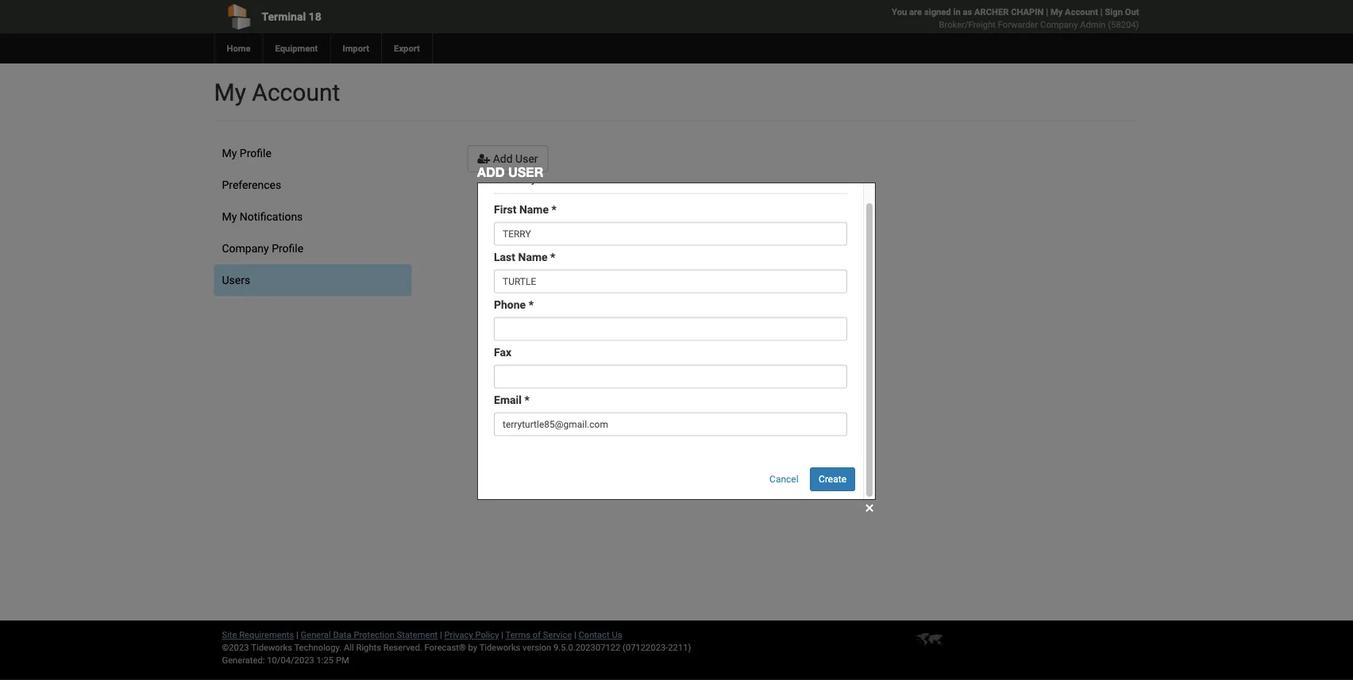 Task type: locate. For each thing, give the bounding box(es) containing it.
user
[[516, 152, 538, 165], [509, 165, 544, 180]]

site requirements | general data protection statement | privacy policy | terms of service | contact us ©2023 tideworks technology. all rights reserved. forecast® by tideworks version 9.5.0.202307122 (07122023-2211) generated: 10/04/2023 1:25 pm
[[222, 630, 691, 666]]

notifications
[[240, 210, 303, 223]]

company up users
[[222, 242, 269, 255]]

profile for company profile
[[272, 242, 304, 255]]

1:25
[[317, 656, 334, 666]]

policy
[[475, 630, 499, 641]]

1 vertical spatial profile
[[272, 242, 304, 255]]

0 vertical spatial profile
[[240, 147, 272, 160]]

import link
[[330, 33, 381, 64]]

company down my account link
[[1041, 19, 1078, 30]]

archer
[[975, 7, 1009, 17]]

broker/freight
[[939, 19, 996, 30]]

0 horizontal spatial company
[[222, 242, 269, 255]]

0 vertical spatial company
[[1041, 19, 1078, 30]]

0 horizontal spatial account
[[252, 78, 340, 106]]

my down home link
[[214, 78, 246, 106]]

users
[[222, 274, 250, 287]]

1 horizontal spatial company
[[1041, 19, 1078, 30]]

chapin
[[1011, 7, 1044, 17]]

profile
[[240, 147, 272, 160], [272, 242, 304, 255]]

1 horizontal spatial account
[[1065, 7, 1099, 17]]

you are signed in as archer chapin | my account | sign out broker/freight forwarder company admin (58204)
[[892, 7, 1140, 30]]

0 vertical spatial account
[[1065, 7, 1099, 17]]

1 vertical spatial company
[[222, 242, 269, 255]]

user plus image
[[478, 153, 490, 164]]

1 vertical spatial account
[[252, 78, 340, 106]]

contact us link
[[579, 630, 622, 641]]

my
[[1051, 7, 1063, 17], [214, 78, 246, 106], [222, 147, 237, 160], [222, 210, 237, 223]]

statement
[[397, 630, 438, 641]]

privacy policy link
[[445, 630, 499, 641]]

in
[[954, 7, 961, 17]]

add user
[[490, 152, 538, 165], [477, 165, 544, 180]]

equipment
[[275, 43, 318, 54]]

add right user plus icon
[[493, 152, 513, 165]]

admin
[[1081, 19, 1106, 30]]

my notifications
[[222, 210, 303, 223]]

add inside button
[[493, 152, 513, 165]]

| right chapin at top right
[[1046, 7, 1049, 17]]

10/04/2023
[[267, 656, 314, 666]]

my profile
[[222, 147, 272, 160]]

tideworks
[[480, 643, 521, 653]]

account up admin
[[1065, 7, 1099, 17]]

technology.
[[294, 643, 342, 653]]

privacy
[[445, 630, 473, 641]]

my account link
[[1051, 7, 1099, 17]]

home link
[[214, 33, 263, 64]]

account down the equipment link
[[252, 78, 340, 106]]

of
[[533, 630, 541, 641]]

protection
[[354, 630, 395, 641]]

add down user plus icon
[[477, 165, 505, 180]]

my up preferences
[[222, 147, 237, 160]]

my down preferences
[[222, 210, 237, 223]]

us
[[612, 630, 622, 641]]

(58204)
[[1108, 19, 1140, 30]]

terminal 18 link
[[214, 0, 586, 33]]

my inside you are signed in as archer chapin | my account | sign out broker/freight forwarder company admin (58204)
[[1051, 7, 1063, 17]]

add user inside add user button
[[490, 152, 538, 165]]

terminal
[[262, 10, 306, 23]]

out
[[1125, 7, 1140, 17]]

by
[[468, 643, 478, 653]]

company
[[1041, 19, 1078, 30], [222, 242, 269, 255]]

profile up preferences
[[240, 147, 272, 160]]

|
[[1046, 7, 1049, 17], [1101, 7, 1103, 17], [296, 630, 299, 641], [440, 630, 442, 641], [501, 630, 504, 641], [574, 630, 577, 641]]

0 horizontal spatial profile
[[240, 147, 272, 160]]

my right chapin at top right
[[1051, 7, 1063, 17]]

1 horizontal spatial profile
[[272, 242, 304, 255]]

site requirements link
[[222, 630, 294, 641]]

terms
[[506, 630, 531, 641]]

profile down notifications
[[272, 242, 304, 255]]

add
[[493, 152, 513, 165], [477, 165, 505, 180]]

| left general
[[296, 630, 299, 641]]

home
[[227, 43, 251, 54]]

account
[[1065, 7, 1099, 17], [252, 78, 340, 106]]



Task type: vqa. For each thing, say whether or not it's contained in the screenshot.
the
no



Task type: describe. For each thing, give the bounding box(es) containing it.
sign out link
[[1105, 7, 1140, 17]]

profile for my profile
[[240, 147, 272, 160]]

| left sign in the top right of the page
[[1101, 7, 1103, 17]]

you
[[892, 7, 907, 17]]

my for my profile
[[222, 147, 237, 160]]

| up 9.5.0.202307122
[[574, 630, 577, 641]]

| up forecast®
[[440, 630, 442, 641]]

user inside button
[[516, 152, 538, 165]]

my account
[[214, 78, 340, 106]]

company inside you are signed in as archer chapin | my account | sign out broker/freight forwarder company admin (58204)
[[1041, 19, 1078, 30]]

terminal 18
[[262, 10, 321, 23]]

9.5.0.202307122
[[554, 643, 621, 653]]

rights
[[356, 643, 381, 653]]

data
[[333, 630, 352, 641]]

pm
[[336, 656, 349, 666]]

©2023 tideworks
[[222, 643, 292, 653]]

are
[[910, 7, 922, 17]]

18
[[309, 10, 321, 23]]

account inside you are signed in as archer chapin | my account | sign out broker/freight forwarder company admin (58204)
[[1065, 7, 1099, 17]]

preferences
[[222, 178, 281, 191]]

requirements
[[239, 630, 294, 641]]

my for my account
[[214, 78, 246, 106]]

export link
[[381, 33, 432, 64]]

generated:
[[222, 656, 265, 666]]

site
[[222, 630, 237, 641]]

general data protection statement link
[[301, 630, 438, 641]]

my for my notifications
[[222, 210, 237, 223]]

import
[[343, 43, 369, 54]]

service
[[543, 630, 572, 641]]

signed
[[925, 7, 951, 17]]

sign
[[1105, 7, 1123, 17]]

terms of service link
[[506, 630, 572, 641]]

as
[[963, 7, 973, 17]]

all
[[344, 643, 354, 653]]

contact
[[579, 630, 610, 641]]

version
[[523, 643, 552, 653]]

general
[[301, 630, 331, 641]]

add user button
[[467, 145, 549, 172]]

equipment link
[[263, 33, 330, 64]]

2211)
[[668, 643, 691, 653]]

| up tideworks
[[501, 630, 504, 641]]

forwarder
[[998, 19, 1039, 30]]

(07122023-
[[623, 643, 668, 653]]

forecast®
[[425, 643, 466, 653]]

company profile
[[222, 242, 304, 255]]

reserved.
[[384, 643, 422, 653]]

export
[[394, 43, 420, 54]]



